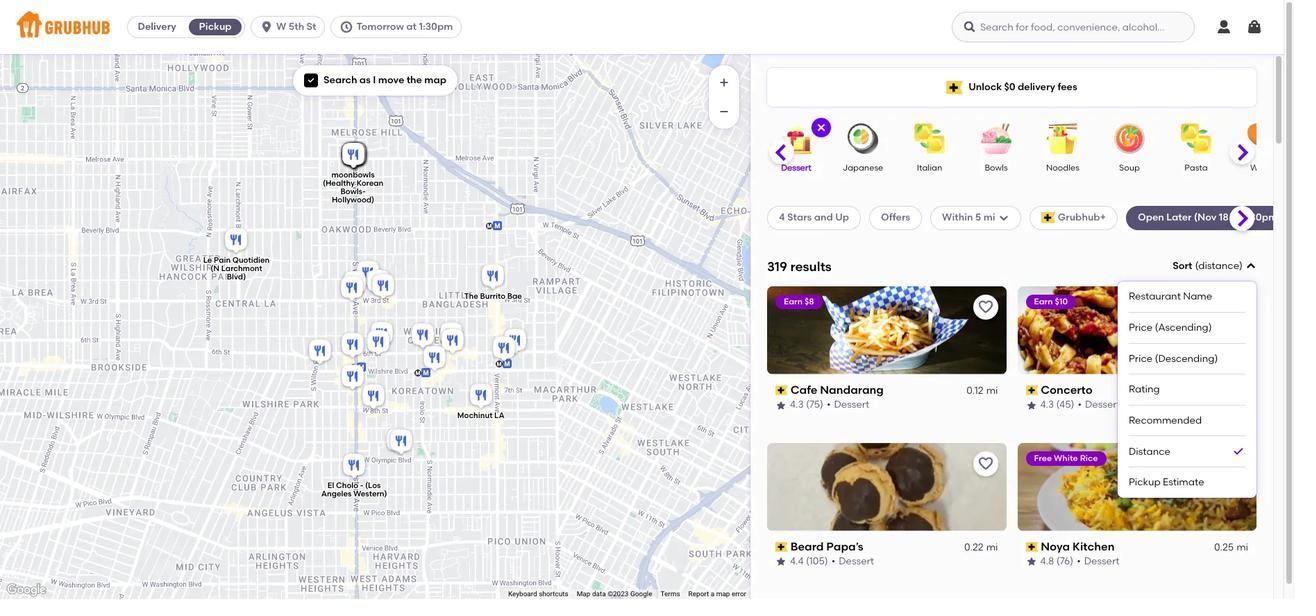 Task type: describe. For each thing, give the bounding box(es) containing it.
yogurtland image
[[490, 335, 518, 365]]

boba story image
[[338, 363, 366, 394]]

svg image inside field
[[1245, 261, 1257, 272]]

cafe nandarang image
[[368, 320, 395, 351]]

noodles image
[[1039, 124, 1087, 154]]

cafe nandarang logo image
[[767, 287, 1006, 375]]

mumu bakery & cake image
[[387, 428, 415, 458]]

main navigation navigation
[[0, 0, 1284, 54]]

5th
[[289, 21, 304, 33]]

(75)
[[806, 399, 823, 411]]

beard
[[790, 541, 824, 554]]

rating
[[1129, 384, 1160, 396]]

pain
[[214, 256, 230, 265]]

price for price (descending)
[[1129, 353, 1153, 365]]

shortcuts
[[539, 591, 568, 598]]

beard papa's image
[[338, 331, 366, 362]]

mochinut
[[457, 412, 492, 421]]

(
[[1195, 260, 1198, 272]]

319 results
[[767, 259, 832, 275]]

concerto link
[[1026, 383, 1248, 399]]

cafe
[[790, 384, 817, 397]]

noodles
[[1046, 163, 1079, 173]]

later
[[1166, 212, 1192, 224]]

star icon image left 4.3 (45)
[[1026, 400, 1037, 411]]

save this restaurant button for 4.8 (76)
[[1223, 452, 1248, 477]]

319
[[767, 259, 787, 275]]

search
[[324, 74, 357, 86]]

kitchen
[[1073, 541, 1115, 554]]

dessert for cafe nandarang
[[834, 399, 869, 411]]

boba time image
[[438, 327, 466, 358]]

data
[[592, 591, 606, 598]]

google image
[[3, 582, 49, 600]]

mochinut la image
[[467, 382, 495, 412]]

pickup button
[[186, 16, 244, 38]]

free white rice
[[1034, 454, 1098, 464]]

results
[[790, 259, 832, 275]]

pickup estimate
[[1129, 477, 1204, 489]]

4.3 (75)
[[790, 399, 823, 411]]

recommended
[[1129, 415, 1202, 427]]

1:30pm
[[419, 21, 453, 33]]

none field containing sort
[[1118, 260, 1257, 498]]

keyboard shortcuts
[[508, 591, 568, 598]]

star icon image for beard papa's
[[775, 557, 787, 568]]

delivery
[[1018, 81, 1055, 93]]

dessert down the concerto link
[[1085, 399, 1120, 411]]

la
[[494, 412, 504, 421]]

report a map error
[[688, 591, 746, 598]]

estimate
[[1163, 477, 1204, 489]]

0.12 mi
[[966, 385, 998, 397]]

• dessert for noya kitchen
[[1077, 556, 1119, 568]]

• for cafe nandarang
[[827, 399, 831, 411]]

amandine patisserie cafe image
[[384, 427, 411, 457]]

price (descending)
[[1129, 353, 1218, 365]]

4 stars and up
[[779, 212, 849, 224]]

• for noya kitchen
[[1077, 556, 1081, 568]]

plus icon image
[[717, 76, 731, 90]]

(healthy
[[322, 179, 354, 188]]

4.3 (45)
[[1040, 399, 1074, 411]]

white
[[1054, 454, 1078, 464]]

the dolly llama image
[[341, 269, 368, 300]]

pasta
[[1185, 163, 1208, 173]]

(nov
[[1194, 212, 1217, 224]]

offers
[[881, 212, 910, 224]]

st
[[307, 21, 316, 33]]

within 5 mi
[[942, 212, 995, 224]]

0.22 mi
[[964, 542, 998, 554]]

(76)
[[1056, 556, 1073, 568]]

bowls
[[985, 163, 1008, 173]]

pickup for pickup
[[199, 21, 232, 33]]

and
[[814, 212, 833, 224]]

wings image
[[1238, 124, 1287, 154]]

$10
[[1055, 297, 1068, 307]]

mi right 5
[[983, 212, 995, 224]]

w 5th st button
[[251, 16, 331, 38]]

grubhub+
[[1058, 212, 1106, 224]]

anju house image
[[354, 259, 381, 289]]

map region
[[0, 0, 779, 600]]

mochinut la
[[457, 412, 504, 421]]

fat tomato pizza image
[[338, 274, 366, 305]]

cafe mak image
[[501, 327, 529, 358]]

save this restaurant image for cafe nandarang
[[977, 299, 994, 316]]

open later (nov 18 at 1:30pm)
[[1138, 212, 1281, 224]]

distance
[[1129, 446, 1170, 458]]

minus icon image
[[717, 105, 731, 119]]

keyboard
[[508, 591, 537, 598]]

burrito
[[480, 292, 505, 301]]

as
[[359, 74, 371, 86]]

larchmont
[[221, 265, 262, 274]]

restaurant name
[[1129, 291, 1212, 303]]

up
[[835, 212, 849, 224]]

blvd)
[[227, 273, 246, 282]]

brady's bakery image
[[341, 141, 368, 171]]

pickup for pickup estimate
[[1129, 477, 1160, 489]]

save this restaurant button for 4.3 (75)
[[973, 295, 998, 320]]

• dessert for cafe nandarang
[[827, 399, 869, 411]]

google
[[630, 591, 652, 598]]

dream pops image
[[339, 141, 367, 171]]

el
[[327, 482, 334, 491]]

stars
[[787, 212, 812, 224]]

dessert image
[[772, 124, 821, 154]]

4.8 (76)
[[1040, 556, 1073, 568]]

1 vertical spatial map
[[716, 591, 730, 598]]

subscription pass image for noya kitchen
[[1026, 543, 1038, 553]]

save this restaurant button for 4.3 (45)
[[1223, 295, 1248, 320]]

unlock
[[969, 81, 1002, 93]]

svg image inside tomorrow at 1:30pm button
[[340, 20, 354, 34]]

moonbowls
[[331, 171, 374, 180]]

w 5th st
[[276, 21, 316, 33]]

angeles
[[321, 490, 351, 499]]

7-star liquor & market image
[[364, 268, 392, 299]]

le pain quotidien (n larchmont blvd)
[[203, 256, 269, 282]]



Task type: locate. For each thing, give the bounding box(es) containing it.
fatamorgana gelato image
[[339, 141, 367, 171]]

• for beard papa's
[[831, 556, 835, 568]]

free
[[1034, 454, 1052, 464]]

bae
[[507, 292, 522, 301]]

lulubowls (hawaiian-inspired bowls- hollywood) image
[[341, 141, 368, 171]]

pickup down distance
[[1129, 477, 1160, 489]]

terms
[[661, 591, 680, 598]]

distance
[[1198, 260, 1239, 272]]

save this restaurant image
[[977, 456, 994, 473]]

japanese image
[[839, 124, 887, 154]]

dessert down nandarang
[[834, 399, 869, 411]]

the
[[464, 292, 478, 301]]

soup image
[[1105, 124, 1154, 154]]

noya kitchen
[[1041, 541, 1115, 554]]

earn for 4.3 (75)
[[784, 297, 803, 307]]

•
[[827, 399, 831, 411], [1078, 399, 1082, 411], [831, 556, 835, 568], [1077, 556, 1081, 568]]

open
[[1138, 212, 1164, 224]]

wasabi japanese noodle house image
[[420, 344, 448, 375]]

keyboard shortcuts button
[[508, 590, 568, 600]]

subscription pass image left cafe
[[775, 386, 788, 396]]

w
[[276, 21, 286, 33]]

1 horizontal spatial subscription pass image
[[1026, 543, 1038, 553]]

svg image
[[1216, 19, 1232, 35], [340, 20, 354, 34], [963, 20, 977, 34], [307, 76, 315, 85], [816, 122, 827, 133]]

namsan image
[[409, 321, 436, 352]]

4.4 (105)
[[790, 556, 828, 568]]

1 4.3 from the left
[[790, 399, 804, 411]]

mi right 0.22 at right bottom
[[986, 542, 998, 554]]

0 vertical spatial at
[[406, 21, 417, 33]]

distance option
[[1129, 437, 1245, 468]]

subscription pass image for concerto
[[1026, 386, 1038, 396]]

move
[[378, 74, 404, 86]]

subscription pass image left the concerto
[[1026, 386, 1038, 396]]

0 horizontal spatial subscription pass image
[[775, 386, 788, 396]]

-
[[360, 482, 363, 491]]

0 vertical spatial grubhub plus flag logo image
[[946, 81, 963, 94]]

1 subscription pass image from the left
[[775, 543, 788, 553]]

tomorrow at 1:30pm button
[[331, 16, 467, 38]]

save this restaurant image
[[977, 299, 994, 316], [1227, 299, 1244, 316], [1227, 456, 1244, 473]]

subscription pass image inside the concerto link
[[1026, 386, 1038, 396]]

2 4.3 from the left
[[1040, 399, 1054, 411]]

dr. shica's bakery image
[[340, 141, 368, 171]]

(los
[[365, 482, 380, 491]]

dessert down kitchen
[[1084, 556, 1119, 568]]

dessert for beard papa's
[[839, 556, 874, 568]]

pickup inside "button"
[[199, 21, 232, 33]]

• dessert down papa's
[[831, 556, 874, 568]]

• right (76)
[[1077, 556, 1081, 568]]

save this restaurant button
[[973, 295, 998, 320], [1223, 295, 1248, 320], [973, 452, 998, 477], [1223, 452, 1248, 477]]

• dessert for beard papa's
[[831, 556, 874, 568]]

bevvy image
[[339, 141, 367, 171]]

1 vertical spatial pickup
[[1129, 477, 1160, 489]]

tomorrow at 1:30pm
[[356, 21, 453, 33]]

nancy silverton's - nancy fancy gelato image
[[341, 141, 368, 171]]

mi for noya kitchen
[[1237, 542, 1248, 554]]

1 horizontal spatial 4.3
[[1040, 399, 1054, 411]]

error
[[732, 591, 746, 598]]

5
[[975, 212, 981, 224]]

4.3 for 4.3 (45)
[[1040, 399, 1054, 411]]

i
[[373, 74, 376, 86]]

earn $10
[[1034, 297, 1068, 307]]

at left 1:30pm
[[406, 21, 417, 33]]

subscription pass image left noya
[[1026, 543, 1038, 553]]

• dessert down kitchen
[[1077, 556, 1119, 568]]

price (ascending)
[[1129, 322, 1212, 334]]

1 vertical spatial grubhub plus flag logo image
[[1041, 213, 1055, 224]]

star icon image left 4.4
[[775, 557, 787, 568]]

delivery button
[[128, 16, 186, 38]]

check icon image
[[1232, 445, 1245, 459]]

(45)
[[1056, 399, 1074, 411]]

subscription pass image for beard papa's
[[775, 543, 788, 553]]

1 horizontal spatial earn
[[1034, 297, 1053, 307]]

concerto logo image
[[1017, 287, 1257, 375]]

• right (45)
[[1078, 399, 1082, 411]]

1 horizontal spatial subscription pass image
[[1026, 386, 1038, 396]]

0 vertical spatial pickup
[[199, 21, 232, 33]]

hollywood)
[[331, 196, 374, 205]]

Search for food, convenience, alcohol... search field
[[952, 12, 1195, 42]]

the burrito bae image
[[479, 262, 506, 293]]

le
[[203, 256, 212, 265]]

beard papa's
[[790, 541, 863, 554]]

18
[[1219, 212, 1229, 224]]

list box
[[1129, 282, 1245, 498]]

mi for cafe nandarang
[[986, 385, 998, 397]]

2 subscription pass image from the left
[[1026, 386, 1038, 396]]

fees
[[1058, 81, 1077, 93]]

crafted donuts image
[[306, 337, 334, 368]]

1 horizontal spatial grubhub plus flag logo image
[[1041, 213, 1055, 224]]

4.3 down cafe
[[790, 399, 804, 411]]

price up rating
[[1129, 353, 1153, 365]]

1 vertical spatial at
[[1231, 212, 1241, 224]]

earn for 4.3 (45)
[[1034, 297, 1053, 307]]

le pain quotidien (n larchmont blvd) image
[[222, 226, 250, 257]]

1 subscription pass image from the left
[[775, 386, 788, 396]]

star icon image left 4.3 (75)
[[775, 400, 787, 411]]

svg image
[[1246, 19, 1263, 35], [260, 20, 274, 34], [998, 213, 1009, 224], [1245, 261, 1257, 272]]

italian
[[917, 163, 942, 173]]

$8
[[805, 297, 814, 307]]

(descending)
[[1155, 353, 1218, 365]]

japanese
[[843, 163, 883, 173]]

toe bang cafe image
[[437, 321, 465, 351]]

moonbowls (healthy korean bowls- hollywood)
[[322, 171, 383, 205]]

4.3 for 4.3 (75)
[[790, 399, 804, 411]]

sweet rose creamery image
[[339, 141, 367, 171]]

1 horizontal spatial map
[[716, 591, 730, 598]]

el cholo - (los angeles western)
[[321, 482, 387, 499]]

star icon image left the 4.8
[[1026, 557, 1037, 568]]

slurpin' ramen bar image
[[359, 383, 387, 413]]

2 price from the top
[[1129, 353, 1153, 365]]

• right (75)
[[827, 399, 831, 411]]

el cholo - (los angeles western) image
[[340, 452, 368, 482]]

noya kitchen logo image
[[1017, 443, 1257, 532]]

star icon image
[[775, 400, 787, 411], [1026, 400, 1037, 411], [775, 557, 787, 568], [1026, 557, 1037, 568]]

1 horizontal spatial pickup
[[1129, 477, 1160, 489]]

the
[[407, 74, 422, 86]]

grubhub plus flag logo image for unlock $0 delivery fees
[[946, 81, 963, 94]]

at inside button
[[406, 21, 417, 33]]

2 subscription pass image from the left
[[1026, 543, 1038, 553]]

price down restaurant
[[1129, 322, 1153, 334]]

1 horizontal spatial at
[[1231, 212, 1241, 224]]

concerto image
[[364, 328, 392, 359]]

within
[[942, 212, 973, 224]]

search as i move the map
[[324, 74, 446, 86]]

sort ( distance )
[[1173, 260, 1243, 272]]

(n
[[210, 265, 219, 274]]

dessert down papa's
[[839, 556, 874, 568]]

list box containing restaurant name
[[1129, 282, 1245, 498]]

0 horizontal spatial earn
[[784, 297, 803, 307]]

mi for beard papa's
[[986, 542, 998, 554]]

at right 18
[[1231, 212, 1241, 224]]

moonbowls (healthy korean bowls-hollywood) image
[[339, 141, 367, 171]]

0 vertical spatial price
[[1129, 322, 1153, 334]]

earn left $8
[[784, 297, 803, 307]]

save this restaurant image for noya kitchen
[[1227, 456, 1244, 473]]

star icon image for noya kitchen
[[1026, 557, 1037, 568]]

1 vertical spatial price
[[1129, 353, 1153, 365]]

grubhub plus flag logo image left unlock
[[946, 81, 963, 94]]

map right the
[[424, 74, 446, 86]]

4.3
[[790, 399, 804, 411], [1040, 399, 1054, 411]]

soup
[[1119, 163, 1140, 173]]

dessert for noya kitchen
[[1084, 556, 1119, 568]]

sort
[[1173, 260, 1192, 272]]

rethink ice cream (lactose-free/tummy-friendly) image
[[341, 141, 368, 171]]

grubhub plus flag logo image left grubhub+
[[1041, 213, 1055, 224]]

mi right 0.25
[[1237, 542, 1248, 554]]

rice
[[1080, 454, 1098, 464]]

0 horizontal spatial pickup
[[199, 21, 232, 33]]

pasta image
[[1172, 124, 1220, 154]]

subscription pass image
[[775, 386, 788, 396], [1026, 386, 1038, 396]]

ben's fast food image
[[341, 141, 368, 171]]

italian image
[[905, 124, 954, 154]]

earn $8
[[784, 297, 814, 307]]

grubhub plus flag logo image
[[946, 81, 963, 94], [1041, 213, 1055, 224]]

• dessert right (45)
[[1078, 399, 1120, 411]]

delivery
[[138, 21, 176, 33]]

bowls-
[[340, 188, 365, 197]]

unlock $0 delivery fees
[[969, 81, 1077, 93]]

star icon image for cafe nandarang
[[775, 400, 787, 411]]

grubhub plus flag logo image for grubhub+
[[1041, 213, 1055, 224]]

desserts now image
[[341, 141, 368, 171]]

cafe nandarang
[[790, 384, 884, 397]]

noya kitchen image
[[369, 272, 397, 303]]

report a map error link
[[688, 591, 746, 598]]

0.25
[[1214, 542, 1234, 554]]

0 vertical spatial map
[[424, 74, 446, 86]]

earn left $10
[[1034, 297, 1053, 307]]

None field
[[1118, 260, 1257, 498]]

tomorrow
[[356, 21, 404, 33]]

1 price from the top
[[1129, 322, 1153, 334]]

0 horizontal spatial map
[[424, 74, 446, 86]]

0 horizontal spatial 4.3
[[790, 399, 804, 411]]

• dessert
[[827, 399, 869, 411], [1078, 399, 1120, 411], [831, 556, 874, 568], [1077, 556, 1119, 568]]

at
[[406, 21, 417, 33], [1231, 212, 1241, 224]]

earn
[[784, 297, 803, 307], [1034, 297, 1053, 307]]

1:30pm)
[[1244, 212, 1281, 224]]

1 earn from the left
[[784, 297, 803, 307]]

map right a
[[716, 591, 730, 598]]

list box inside field
[[1129, 282, 1245, 498]]

the burrito bae
[[464, 292, 522, 301]]

subscription pass image
[[775, 543, 788, 553], [1026, 543, 1038, 553]]

svg image inside "w 5th st" button
[[260, 20, 274, 34]]

bowls image
[[972, 124, 1021, 154]]

4.4
[[790, 556, 804, 568]]

dessert down "dessert" image
[[781, 163, 811, 173]]

0.25 mi
[[1214, 542, 1248, 554]]

2 earn from the left
[[1034, 297, 1053, 307]]

• down beard papa's at the right of the page
[[831, 556, 835, 568]]

0 horizontal spatial grubhub plus flag logo image
[[946, 81, 963, 94]]

4.3 left (45)
[[1040, 399, 1054, 411]]

subscription pass image for cafe nandarang
[[775, 386, 788, 396]]

beard papa's logo image
[[767, 443, 1006, 532]]

0 horizontal spatial subscription pass image
[[775, 543, 788, 553]]

report
[[688, 591, 709, 598]]

house of birria image
[[341, 141, 368, 171]]

price for price (ascending)
[[1129, 322, 1153, 334]]

0 horizontal spatial at
[[406, 21, 417, 33]]

nandarang
[[820, 384, 884, 397]]

pickup right delivery button
[[199, 21, 232, 33]]

papa's
[[826, 541, 863, 554]]

terms link
[[661, 591, 680, 598]]

4.8
[[1040, 556, 1054, 568]]

noya
[[1041, 541, 1070, 554]]

map data ©2023 google
[[577, 591, 652, 598]]

• dessert down nandarang
[[827, 399, 869, 411]]

mi right '0.12'
[[986, 385, 998, 397]]

subscription pass image left 'beard'
[[775, 543, 788, 553]]

4
[[779, 212, 785, 224]]

name
[[1183, 291, 1212, 303]]



Task type: vqa. For each thing, say whether or not it's contained in the screenshot.
browns inside Two eggs* your way, 2 custom cured hickory-smoked bacon strips, 2 pork sausage links, 2 thick-cut pieces of ham, golden hash browns & 2 fluffy buttermilk pancakes.
no



